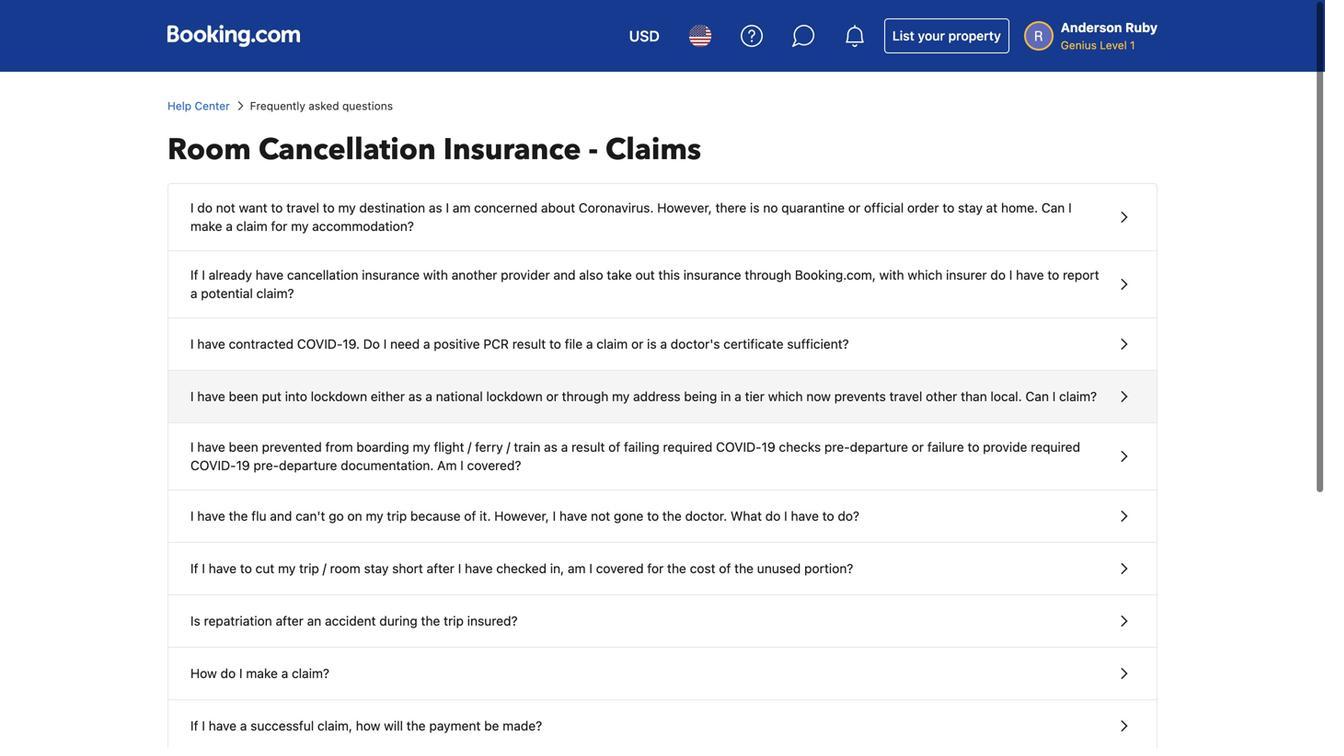 Task type: locate. For each thing, give the bounding box(es) containing it.
0 horizontal spatial lockdown
[[311, 389, 367, 404]]

as right destination
[[429, 200, 443, 215]]

required right "failing" on the bottom
[[663, 440, 713, 455]]

with left "another"
[[423, 267, 448, 283]]

1 horizontal spatial pre-
[[825, 440, 850, 455]]

usd button
[[618, 14, 671, 58]]

2 horizontal spatial covid-
[[716, 440, 762, 455]]

0 vertical spatial if
[[191, 267, 198, 283]]

the inside 'button'
[[407, 719, 426, 734]]

as right the either
[[409, 389, 422, 404]]

a up already
[[226, 219, 233, 234]]

1 vertical spatial pre-
[[254, 458, 279, 473]]

or inside i have been prevented from boarding my flight / ferry / train as a result of failing required covid-19 checks pre-departure or failure to provide required covid-19 pre-departure documentation. am i covered?
[[912, 440, 924, 455]]

0 horizontal spatial however,
[[495, 509, 549, 524]]

to
[[271, 200, 283, 215], [323, 200, 335, 215], [943, 200, 955, 215], [1048, 267, 1060, 283], [550, 337, 562, 352], [968, 440, 980, 455], [647, 509, 659, 524], [823, 509, 835, 524], [240, 561, 252, 576]]

have left do?
[[791, 509, 819, 524]]

0 horizontal spatial stay
[[364, 561, 389, 576]]

1 horizontal spatial trip
[[387, 509, 407, 524]]

or left official
[[849, 200, 861, 215]]

help center button
[[168, 98, 230, 114]]

1 vertical spatial and
[[270, 509, 292, 524]]

insured?
[[468, 614, 518, 629]]

to right failure
[[968, 440, 980, 455]]

1 vertical spatial result
[[572, 440, 605, 455]]

through down file
[[562, 389, 609, 404]]

0 horizontal spatial travel
[[286, 200, 319, 215]]

0 horizontal spatial trip
[[299, 561, 319, 576]]

0 horizontal spatial /
[[323, 561, 327, 576]]

0 horizontal spatial make
[[191, 219, 222, 234]]

to left report on the top
[[1048, 267, 1060, 283]]

have inside 'button'
[[209, 719, 237, 734]]

if left already
[[191, 267, 198, 283]]

0 vertical spatial however,
[[658, 200, 712, 215]]

0 vertical spatial make
[[191, 219, 222, 234]]

1 horizontal spatial insurance
[[684, 267, 742, 283]]

room cancellation insurance - claims
[[168, 130, 702, 170]]

have down how
[[209, 719, 237, 734]]

is for there
[[750, 200, 760, 215]]

1 horizontal spatial for
[[648, 561, 664, 576]]

of left it.
[[464, 509, 476, 524]]

to left file
[[550, 337, 562, 352]]

if for if i already have cancellation insurance with another provider and also take out this insurance through booking.com, with which insurer do i have to report a potential claim?
[[191, 267, 198, 283]]

what
[[731, 509, 762, 524]]

1 vertical spatial departure
[[279, 458, 337, 473]]

0 horizontal spatial departure
[[279, 458, 337, 473]]

with
[[423, 267, 448, 283], [880, 267, 905, 283]]

1 horizontal spatial departure
[[850, 440, 909, 455]]

1 horizontal spatial covid-
[[297, 337, 343, 352]]

1 vertical spatial claim?
[[1060, 389, 1098, 404]]

as
[[429, 200, 443, 215], [409, 389, 422, 404], [544, 440, 558, 455]]

3 if from the top
[[191, 719, 198, 734]]

1 vertical spatial claim
[[597, 337, 628, 352]]

0 vertical spatial and
[[554, 267, 576, 283]]

trip left because
[[387, 509, 407, 524]]

a right file
[[586, 337, 593, 352]]

2 vertical spatial as
[[544, 440, 558, 455]]

and left also
[[554, 267, 576, 283]]

2 required from the left
[[1031, 440, 1081, 455]]

train
[[514, 440, 541, 455]]

or down i have contracted covid-19. do i need a positive pcr result to file a claim or is a doctor's certificate sufficient? at top
[[547, 389, 559, 404]]

1 horizontal spatial stay
[[959, 200, 983, 215]]

2 horizontal spatial trip
[[444, 614, 464, 629]]

a inside if i have a successful claim, how will the payment be made? 'button'
[[240, 719, 247, 734]]

1
[[1131, 39, 1136, 52]]

however, inside i have the flu and can't go on my trip because of it. however, i have not gone to the doctor. what do i have to do? button
[[495, 509, 549, 524]]

1 vertical spatial through
[[562, 389, 609, 404]]

is
[[191, 614, 201, 629]]

0 vertical spatial been
[[229, 389, 258, 404]]

destination
[[360, 200, 426, 215]]

my left address
[[612, 389, 630, 404]]

if inside 'button'
[[191, 719, 198, 734]]

through down no
[[745, 267, 792, 283]]

i have contracted covid-19. do i need a positive pcr result to file a claim or is a doctor's certificate sufficient? button
[[169, 319, 1157, 371]]

been left put
[[229, 389, 258, 404]]

departure down prevents
[[850, 440, 909, 455]]

am left concerned
[[453, 200, 471, 215]]

stay
[[959, 200, 983, 215], [364, 561, 389, 576]]

been left prevented
[[229, 440, 258, 455]]

1 horizontal spatial with
[[880, 267, 905, 283]]

trip left room
[[299, 561, 319, 576]]

0 horizontal spatial which
[[769, 389, 803, 404]]

1 vertical spatial stay
[[364, 561, 389, 576]]

covid-
[[297, 337, 343, 352], [716, 440, 762, 455], [191, 458, 236, 473]]

do?
[[838, 509, 860, 524]]

1 horizontal spatial as
[[429, 200, 443, 215]]

0 vertical spatial am
[[453, 200, 471, 215]]

1 vertical spatial of
[[464, 509, 476, 524]]

result left "failing" on the bottom
[[572, 440, 605, 455]]

my
[[338, 200, 356, 215], [291, 219, 309, 234], [612, 389, 630, 404], [413, 440, 431, 455], [366, 509, 384, 524], [278, 561, 296, 576]]

0 horizontal spatial result
[[513, 337, 546, 352]]

after right short
[[427, 561, 455, 576]]

have left the cut
[[209, 561, 237, 576]]

0 vertical spatial for
[[271, 219, 288, 234]]

go
[[329, 509, 344, 524]]

if for if i have a successful claim, how will the payment be made?
[[191, 719, 198, 734]]

1 if from the top
[[191, 267, 198, 283]]

home.
[[1002, 200, 1039, 215]]

if i have a successful claim, how will the payment be made?
[[191, 719, 542, 734]]

0 vertical spatial can
[[1042, 200, 1066, 215]]

pre- down prevented
[[254, 458, 279, 473]]

not inside i do not want to travel to my destination as i am concerned about coronavirus. however, there is no quarantine or official order to stay at home. can i make a claim for my accommodation?
[[216, 200, 236, 215]]

with right booking.com,
[[880, 267, 905, 283]]

do left "want"
[[197, 200, 213, 215]]

frequently asked questions
[[250, 99, 393, 112]]

the left the cost
[[668, 561, 687, 576]]

a left 'potential'
[[191, 286, 198, 301]]

required right provide
[[1031, 440, 1081, 455]]

a up successful
[[281, 666, 288, 681]]

claims
[[606, 130, 702, 170]]

do right what
[[766, 509, 781, 524]]

as inside i have been prevented from boarding my flight / ferry / train as a result of failing required covid-19 checks pre-departure or failure to provide required covid-19 pre-departure documentation. am i covered?
[[544, 440, 558, 455]]

which left insurer
[[908, 267, 943, 283]]

a inside how do i make a claim? "button"
[[281, 666, 288, 681]]

now
[[807, 389, 831, 404]]

0 horizontal spatial with
[[423, 267, 448, 283]]

have left flu
[[197, 509, 225, 524]]

a inside i do not want to travel to my destination as i am concerned about coronavirus. however, there is no quarantine or official order to stay at home. can i make a claim for my accommodation?
[[226, 219, 233, 234]]

to inside i have been prevented from boarding my flight / ferry / train as a result of failing required covid-19 checks pre-departure or failure to provide required covid-19 pre-departure documentation. am i covered?
[[968, 440, 980, 455]]

not left "want"
[[216, 200, 236, 215]]

the left unused
[[735, 561, 754, 576]]

make up already
[[191, 219, 222, 234]]

can right local. at right bottom
[[1026, 389, 1050, 404]]

0 horizontal spatial claim
[[236, 219, 268, 234]]

claim right file
[[597, 337, 628, 352]]

0 vertical spatial claim?
[[256, 286, 294, 301]]

if inside if i already have cancellation insurance with another provider and also take out this insurance through booking.com, with which insurer do i have to report a potential claim?
[[191, 267, 198, 283]]

through
[[745, 267, 792, 283], [562, 389, 609, 404]]

1 horizontal spatial however,
[[658, 200, 712, 215]]

claim? right local. at right bottom
[[1060, 389, 1098, 404]]

potential
[[201, 286, 253, 301]]

make
[[191, 219, 222, 234], [246, 666, 278, 681]]

after
[[427, 561, 455, 576], [276, 614, 304, 629]]

1 vertical spatial not
[[591, 509, 611, 524]]

/ left ferry
[[468, 440, 472, 455]]

1 horizontal spatial is
[[750, 200, 760, 215]]

0 vertical spatial stay
[[959, 200, 983, 215]]

1 horizontal spatial through
[[745, 267, 792, 283]]

pre- right checks
[[825, 440, 850, 455]]

of right the cost
[[719, 561, 731, 576]]

successful
[[251, 719, 314, 734]]

the right 'will'
[[407, 719, 426, 734]]

1 horizontal spatial make
[[246, 666, 278, 681]]

1 vertical spatial been
[[229, 440, 258, 455]]

my inside i have been prevented from boarding my flight / ferry / train as a result of failing required covid-19 checks pre-departure or failure to provide required covid-19 pre-departure documentation. am i covered?
[[413, 440, 431, 455]]

is for or
[[647, 337, 657, 352]]

2 horizontal spatial as
[[544, 440, 558, 455]]

help center
[[168, 99, 230, 112]]

a right in
[[735, 389, 742, 404]]

have up in,
[[560, 509, 588, 524]]

a inside if i already have cancellation insurance with another provider and also take out this insurance through booking.com, with which insurer do i have to report a potential claim?
[[191, 286, 198, 301]]

insurance
[[362, 267, 420, 283], [684, 267, 742, 283]]

after left an
[[276, 614, 304, 629]]

required
[[663, 440, 713, 455], [1031, 440, 1081, 455]]

have left prevented
[[197, 440, 225, 455]]

anderson ruby genius level 1
[[1061, 20, 1158, 52]]

travel right "want"
[[286, 200, 319, 215]]

insurance right this
[[684, 267, 742, 283]]

have right already
[[256, 267, 284, 283]]

do
[[197, 200, 213, 215], [991, 267, 1006, 283], [766, 509, 781, 524], [221, 666, 236, 681]]

0 vertical spatial claim
[[236, 219, 268, 234]]

prevents
[[835, 389, 886, 404]]

claim?
[[256, 286, 294, 301], [1060, 389, 1098, 404], [292, 666, 330, 681]]

quarantine
[[782, 200, 845, 215]]

claim
[[236, 219, 268, 234], [597, 337, 628, 352]]

1 horizontal spatial which
[[908, 267, 943, 283]]

2 vertical spatial covid-
[[191, 458, 236, 473]]

checks
[[779, 440, 821, 455]]

result
[[513, 337, 546, 352], [572, 440, 605, 455]]

not left gone
[[591, 509, 611, 524]]

is left doctor's
[[647, 337, 657, 352]]

and right flu
[[270, 509, 292, 524]]

if up is in the left of the page
[[191, 561, 198, 576]]

make inside i do not want to travel to my destination as i am concerned about coronavirus. however, there is no quarantine or official order to stay at home. can i make a claim for my accommodation?
[[191, 219, 222, 234]]

1 horizontal spatial travel
[[890, 389, 923, 404]]

need
[[390, 337, 420, 352]]

boarding
[[357, 440, 409, 455]]

can right home.
[[1042, 200, 1066, 215]]

2 horizontal spatial of
[[719, 561, 731, 576]]

put
[[262, 389, 282, 404]]

center
[[195, 99, 230, 112]]

my right on
[[366, 509, 384, 524]]

1 vertical spatial make
[[246, 666, 278, 681]]

1 horizontal spatial of
[[609, 440, 621, 455]]

not
[[216, 200, 236, 215], [591, 509, 611, 524]]

0 vertical spatial which
[[908, 267, 943, 283]]

0 horizontal spatial covid-
[[191, 458, 236, 473]]

be
[[484, 719, 499, 734]]

19
[[762, 440, 776, 455], [236, 458, 250, 473]]

out
[[636, 267, 655, 283]]

/ left train
[[507, 440, 511, 455]]

how do i make a claim? button
[[169, 648, 1157, 701]]

have left report on the top
[[1017, 267, 1045, 283]]

trip
[[387, 509, 407, 524], [299, 561, 319, 576], [444, 614, 464, 629]]

however, right it.
[[495, 509, 549, 524]]

which
[[908, 267, 943, 283], [769, 389, 803, 404]]

for inside i do not want to travel to my destination as i am concerned about coronavirus. however, there is no quarantine or official order to stay at home. can i make a claim for my accommodation?
[[271, 219, 288, 234]]

trip inside if i have to cut my trip / room stay short after i have checked in, am i covered for the cost of the unused portion? button
[[299, 561, 319, 576]]

1 required from the left
[[663, 440, 713, 455]]

1 been from the top
[[229, 389, 258, 404]]

the left flu
[[229, 509, 248, 524]]

is left no
[[750, 200, 760, 215]]

is inside i do not want to travel to my destination as i am concerned about coronavirus. however, there is no quarantine or official order to stay at home. can i make a claim for my accommodation?
[[750, 200, 760, 215]]

stay right room
[[364, 561, 389, 576]]

do inside i do not want to travel to my destination as i am concerned about coronavirus. however, there is no quarantine or official order to stay at home. can i make a claim for my accommodation?
[[197, 200, 213, 215]]

0 horizontal spatial is
[[647, 337, 657, 352]]

i inside 'button'
[[202, 719, 205, 734]]

0 vertical spatial as
[[429, 200, 443, 215]]

i do not want to travel to my destination as i am concerned about coronavirus. however, there is no quarantine or official order to stay at home. can i make a claim for my accommodation? button
[[169, 184, 1157, 251]]

0 horizontal spatial not
[[216, 200, 236, 215]]

/ left room
[[323, 561, 327, 576]]

for right covered
[[648, 561, 664, 576]]

1 horizontal spatial and
[[554, 267, 576, 283]]

list
[[893, 28, 915, 43]]

claim,
[[318, 719, 353, 734]]

1 insurance from the left
[[362, 267, 420, 283]]

stay left at
[[959, 200, 983, 215]]

1 vertical spatial as
[[409, 389, 422, 404]]

lockdown right the into
[[311, 389, 367, 404]]

cut
[[256, 561, 275, 576]]

do right insurer
[[991, 267, 1006, 283]]

flight
[[434, 440, 464, 455]]

failing
[[624, 440, 660, 455]]

departure down prevented
[[279, 458, 337, 473]]

to right order at the top right of the page
[[943, 200, 955, 215]]

however,
[[658, 200, 712, 215], [495, 509, 549, 524]]

is inside the i have contracted covid-19. do i need a positive pcr result to file a claim or is a doctor's certificate sufficient? button
[[647, 337, 657, 352]]

1 vertical spatial however,
[[495, 509, 549, 524]]

1 vertical spatial travel
[[890, 389, 923, 404]]

make up successful
[[246, 666, 278, 681]]

0 horizontal spatial of
[[464, 509, 476, 524]]

2 vertical spatial if
[[191, 719, 198, 734]]

however, left there at top right
[[658, 200, 712, 215]]

for up the cancellation
[[271, 219, 288, 234]]

claim? inside if i already have cancellation insurance with another provider and also take out this insurance through booking.com, with which insurer do i have to report a potential claim?
[[256, 286, 294, 301]]

0 vertical spatial trip
[[387, 509, 407, 524]]

which right tier on the bottom of the page
[[769, 389, 803, 404]]

0 vertical spatial pre-
[[825, 440, 850, 455]]

can
[[1042, 200, 1066, 215], [1026, 389, 1050, 404]]

report
[[1063, 267, 1100, 283]]

do right how
[[221, 666, 236, 681]]

travel
[[286, 200, 319, 215], [890, 389, 923, 404]]

accommodation?
[[312, 219, 414, 234]]

if down how
[[191, 719, 198, 734]]

0 horizontal spatial required
[[663, 440, 713, 455]]

1 horizontal spatial result
[[572, 440, 605, 455]]

2 insurance from the left
[[684, 267, 742, 283]]

because
[[411, 509, 461, 524]]

as right train
[[544, 440, 558, 455]]

travel left other on the right bottom of page
[[890, 389, 923, 404]]

0 horizontal spatial am
[[453, 200, 471, 215]]

1 horizontal spatial required
[[1031, 440, 1081, 455]]

2 vertical spatial trip
[[444, 614, 464, 629]]

0 horizontal spatial insurance
[[362, 267, 420, 283]]

is repatriation after an accident during the trip insured?
[[191, 614, 518, 629]]

however, inside i do not want to travel to my destination as i am concerned about coronavirus. however, there is no quarantine or official order to stay at home. can i make a claim for my accommodation?
[[658, 200, 712, 215]]

1 vertical spatial is
[[647, 337, 657, 352]]

0 vertical spatial is
[[750, 200, 760, 215]]

0 vertical spatial through
[[745, 267, 792, 283]]

i have contracted covid-19. do i need a positive pcr result to file a claim or is a doctor's certificate sufficient?
[[191, 337, 850, 352]]

1 vertical spatial am
[[568, 561, 586, 576]]

claim down "want"
[[236, 219, 268, 234]]

1 vertical spatial if
[[191, 561, 198, 576]]

am right in,
[[568, 561, 586, 576]]

trip left insured?
[[444, 614, 464, 629]]

0 vertical spatial departure
[[850, 440, 909, 455]]

short
[[392, 561, 423, 576]]

0 vertical spatial after
[[427, 561, 455, 576]]

2 been from the top
[[229, 440, 258, 455]]

lockdown up train
[[487, 389, 543, 404]]

1 horizontal spatial am
[[568, 561, 586, 576]]

0 vertical spatial travel
[[286, 200, 319, 215]]

1 horizontal spatial lockdown
[[487, 389, 543, 404]]

0 horizontal spatial after
[[276, 614, 304, 629]]

1 horizontal spatial claim
[[597, 337, 628, 352]]

been inside i have been prevented from boarding my flight / ferry / train as a result of failing required covid-19 checks pre-departure or failure to provide required covid-19 pre-departure documentation. am i covered?
[[229, 440, 258, 455]]

2 vertical spatial of
[[719, 561, 731, 576]]

if
[[191, 267, 198, 283], [191, 561, 198, 576], [191, 719, 198, 734]]

i
[[191, 200, 194, 215], [446, 200, 449, 215], [1069, 200, 1072, 215], [202, 267, 205, 283], [1010, 267, 1013, 283], [191, 337, 194, 352], [384, 337, 387, 352], [191, 389, 194, 404], [1053, 389, 1056, 404], [191, 440, 194, 455], [461, 458, 464, 473], [191, 509, 194, 524], [553, 509, 556, 524], [785, 509, 788, 524], [202, 561, 205, 576], [458, 561, 462, 576], [590, 561, 593, 576], [239, 666, 243, 681], [202, 719, 205, 734]]

list your property link
[[885, 18, 1010, 53]]

2 if from the top
[[191, 561, 198, 576]]

or left failure
[[912, 440, 924, 455]]

a right train
[[561, 440, 568, 455]]

been for put
[[229, 389, 258, 404]]

pre-
[[825, 440, 850, 455], [254, 458, 279, 473]]



Task type: vqa. For each thing, say whether or not it's contained in the screenshot.
cost
yes



Task type: describe. For each thing, give the bounding box(es) containing it.
result inside i have been prevented from boarding my flight / ferry / train as a result of failing required covid-19 checks pre-departure or failure to provide required covid-19 pre-departure documentation. am i covered?
[[572, 440, 605, 455]]

do inside "button"
[[221, 666, 236, 681]]

to up accommodation?
[[323, 200, 335, 215]]

a left doctor's
[[661, 337, 668, 352]]

if i have to cut my trip / room stay short after i have checked in, am i covered for the cost of the unused portion? button
[[169, 543, 1157, 596]]

i inside "button"
[[239, 666, 243, 681]]

claim inside i do not want to travel to my destination as i am concerned about coronavirus. however, there is no quarantine or official order to stay at home. can i make a claim for my accommodation?
[[236, 219, 268, 234]]

stay inside i do not want to travel to my destination as i am concerned about coronavirus. however, there is no quarantine or official order to stay at home. can i make a claim for my accommodation?
[[959, 200, 983, 215]]

of inside i have been prevented from boarding my flight / ferry / train as a result of failing required covid-19 checks pre-departure or failure to provide required covid-19 pre-departure documentation. am i covered?
[[609, 440, 621, 455]]

coronavirus.
[[579, 200, 654, 215]]

or inside the i have contracted covid-19. do i need a positive pcr result to file a claim or is a doctor's certificate sufficient? button
[[632, 337, 644, 352]]

or inside i do not want to travel to my destination as i am concerned about coronavirus. however, there is no quarantine or official order to stay at home. can i make a claim for my accommodation?
[[849, 200, 861, 215]]

0 horizontal spatial and
[[270, 509, 292, 524]]

am
[[437, 458, 457, 473]]

it.
[[480, 509, 491, 524]]

0 horizontal spatial through
[[562, 389, 609, 404]]

2 lockdown from the left
[[487, 389, 543, 404]]

-
[[589, 130, 598, 170]]

1 vertical spatial can
[[1026, 389, 1050, 404]]

i do not want to travel to my destination as i am concerned about coronavirus. however, there is no quarantine or official order to stay at home. can i make a claim for my accommodation?
[[191, 200, 1072, 234]]

to right gone
[[647, 509, 659, 524]]

the right during
[[421, 614, 440, 629]]

cost
[[690, 561, 716, 576]]

contracted
[[229, 337, 294, 352]]

pcr
[[484, 337, 509, 352]]

through inside if i already have cancellation insurance with another provider and also take out this insurance through booking.com, with which insurer do i have to report a potential claim?
[[745, 267, 792, 283]]

flu
[[252, 509, 267, 524]]

cancellation
[[287, 267, 359, 283]]

how
[[356, 719, 381, 734]]

claim inside the i have contracted covid-19. do i need a positive pcr result to file a claim or is a doctor's certificate sufficient? button
[[597, 337, 628, 352]]

i have been put into lockdown either as a national lockdown or through my address being in a tier which now prevents travel other than local. can i claim? button
[[169, 371, 1157, 424]]

have left put
[[197, 389, 225, 404]]

1 horizontal spatial /
[[468, 440, 472, 455]]

i have been prevented from boarding my flight / ferry / train as a result of failing required covid-19 checks pre-departure or failure to provide required covid-19 pre-departure documentation. am i covered? button
[[169, 424, 1157, 491]]

being
[[684, 389, 718, 404]]

have inside i have been prevented from boarding my flight / ferry / train as a result of failing required covid-19 checks pre-departure or failure to provide required covid-19 pre-departure documentation. am i covered?
[[197, 440, 225, 455]]

concerned
[[474, 200, 538, 215]]

claim? inside "button"
[[292, 666, 330, 681]]

if i have a successful claim, how will the payment be made? button
[[169, 701, 1157, 749]]

level
[[1101, 39, 1128, 52]]

tier
[[745, 389, 765, 404]]

and inside if i already have cancellation insurance with another provider and also take out this insurance through booking.com, with which insurer do i have to report a potential claim?
[[554, 267, 576, 283]]

covered
[[596, 561, 644, 576]]

if for if i have to cut my trip / room stay short after i have checked in, am i covered for the cost of the unused portion?
[[191, 561, 198, 576]]

to left the cut
[[240, 561, 252, 576]]

national
[[436, 389, 483, 404]]

trip inside i have the flu and can't go on my trip because of it. however, i have not gone to the doctor. what do i have to do? button
[[387, 509, 407, 524]]

2 horizontal spatial /
[[507, 440, 511, 455]]

already
[[209, 267, 252, 283]]

want
[[239, 200, 268, 215]]

will
[[384, 719, 403, 734]]

1 vertical spatial which
[[769, 389, 803, 404]]

ferry
[[475, 440, 503, 455]]

doctor's
[[671, 337, 720, 352]]

1 vertical spatial after
[[276, 614, 304, 629]]

1 with from the left
[[423, 267, 448, 283]]

insurance
[[444, 130, 581, 170]]

booking.com online hotel reservations image
[[168, 25, 300, 47]]

ruby
[[1126, 20, 1158, 35]]

genius
[[1061, 39, 1097, 52]]

an
[[307, 614, 322, 629]]

also
[[579, 267, 604, 283]]

my up the cancellation
[[291, 219, 309, 234]]

0 horizontal spatial 19
[[236, 458, 250, 473]]

do
[[363, 337, 380, 352]]

my right the cut
[[278, 561, 296, 576]]

room
[[330, 561, 361, 576]]

property
[[949, 28, 1002, 43]]

help
[[168, 99, 192, 112]]

can't
[[296, 509, 325, 524]]

to inside if i already have cancellation insurance with another provider and also take out this insurance through booking.com, with which insurer do i have to report a potential claim?
[[1048, 267, 1060, 283]]

i have been put into lockdown either as a national lockdown or through my address being in a tier which now prevents travel other than local. can i claim?
[[191, 389, 1098, 404]]

this
[[659, 267, 680, 283]]

on
[[348, 509, 362, 524]]

1 horizontal spatial not
[[591, 509, 611, 524]]

room
[[168, 130, 251, 170]]

if i already have cancellation insurance with another provider and also take out this insurance through booking.com, with which insurer do i have to report a potential claim?
[[191, 267, 1100, 301]]

official
[[865, 200, 904, 215]]

sufficient?
[[788, 337, 850, 352]]

usd
[[629, 27, 660, 45]]

there
[[716, 200, 747, 215]]

have left contracted at the top of the page
[[197, 337, 225, 352]]

if i already have cancellation insurance with another provider and also take out this insurance through booking.com, with which insurer do i have to report a potential claim? button
[[169, 251, 1157, 319]]

have left 'checked'
[[465, 561, 493, 576]]

a right need
[[424, 337, 431, 352]]

into
[[285, 389, 307, 404]]

certificate
[[724, 337, 784, 352]]

to left do?
[[823, 509, 835, 524]]

covered?
[[467, 458, 522, 473]]

i have the flu and can't go on my trip because of it. however, i have not gone to the doctor. what do i have to do? button
[[169, 491, 1157, 543]]

a inside i have been prevented from boarding my flight / ferry / train as a result of failing required covid-19 checks pre-departure or failure to provide required covid-19 pre-departure documentation. am i covered?
[[561, 440, 568, 455]]

other
[[926, 389, 958, 404]]

1 vertical spatial covid-
[[716, 440, 762, 455]]

do inside if i already have cancellation insurance with another provider and also take out this insurance through booking.com, with which insurer do i have to report a potential claim?
[[991, 267, 1006, 283]]

provide
[[984, 440, 1028, 455]]

am inside if i have to cut my trip / room stay short after i have checked in, am i covered for the cost of the unused portion? button
[[568, 561, 586, 576]]

gone
[[614, 509, 644, 524]]

1 horizontal spatial after
[[427, 561, 455, 576]]

booking.com,
[[795, 267, 876, 283]]

provider
[[501, 267, 550, 283]]

0 vertical spatial 19
[[762, 440, 776, 455]]

asked
[[309, 99, 339, 112]]

about
[[541, 200, 576, 215]]

in
[[721, 389, 732, 404]]

payment
[[429, 719, 481, 734]]

i have the flu and can't go on my trip because of it. however, i have not gone to the doctor. what do i have to do?
[[191, 509, 860, 524]]

a left 'national'
[[426, 389, 433, 404]]

repatriation
[[204, 614, 272, 629]]

can inside i do not want to travel to my destination as i am concerned about coronavirus. however, there is no quarantine or official order to stay at home. can i make a claim for my accommodation?
[[1042, 200, 1066, 215]]

anderson
[[1061, 20, 1123, 35]]

trip inside is repatriation after an accident during the trip insured? button
[[444, 614, 464, 629]]

my up accommodation?
[[338, 200, 356, 215]]

which inside if i already have cancellation insurance with another provider and also take out this insurance through booking.com, with which insurer do i have to report a potential claim?
[[908, 267, 943, 283]]

0 horizontal spatial pre-
[[254, 458, 279, 473]]

1 vertical spatial for
[[648, 561, 664, 576]]

list your property
[[893, 28, 1002, 43]]

in,
[[550, 561, 565, 576]]

am inside i do not want to travel to my destination as i am concerned about coronavirus. however, there is no quarantine or official order to stay at home. can i make a claim for my accommodation?
[[453, 200, 471, 215]]

make inside "button"
[[246, 666, 278, 681]]

the left doctor.
[[663, 509, 682, 524]]

to right "want"
[[271, 200, 283, 215]]

prevented
[[262, 440, 322, 455]]

been for prevented
[[229, 440, 258, 455]]

your
[[918, 28, 946, 43]]

i have been prevented from boarding my flight / ferry / train as a result of failing required covid-19 checks pre-departure or failure to provide required covid-19 pre-departure documentation. am i covered?
[[191, 440, 1081, 473]]

if i have to cut my trip / room stay short after i have checked in, am i covered for the cost of the unused portion?
[[191, 561, 854, 576]]

as inside i do not want to travel to my destination as i am concerned about coronavirus. however, there is no quarantine or official order to stay at home. can i make a claim for my accommodation?
[[429, 200, 443, 215]]

made?
[[503, 719, 542, 734]]

from
[[326, 440, 353, 455]]

documentation.
[[341, 458, 434, 473]]

checked
[[497, 561, 547, 576]]

travel inside i do not want to travel to my destination as i am concerned about coronavirus. however, there is no quarantine or official order to stay at home. can i make a claim for my accommodation?
[[286, 200, 319, 215]]

0 vertical spatial covid-
[[297, 337, 343, 352]]

2 with from the left
[[880, 267, 905, 283]]

order
[[908, 200, 940, 215]]

take
[[607, 267, 632, 283]]

19.
[[343, 337, 360, 352]]

at
[[987, 200, 998, 215]]

or inside i have been put into lockdown either as a national lockdown or through my address being in a tier which now prevents travel other than local. can i claim? button
[[547, 389, 559, 404]]

1 lockdown from the left
[[311, 389, 367, 404]]



